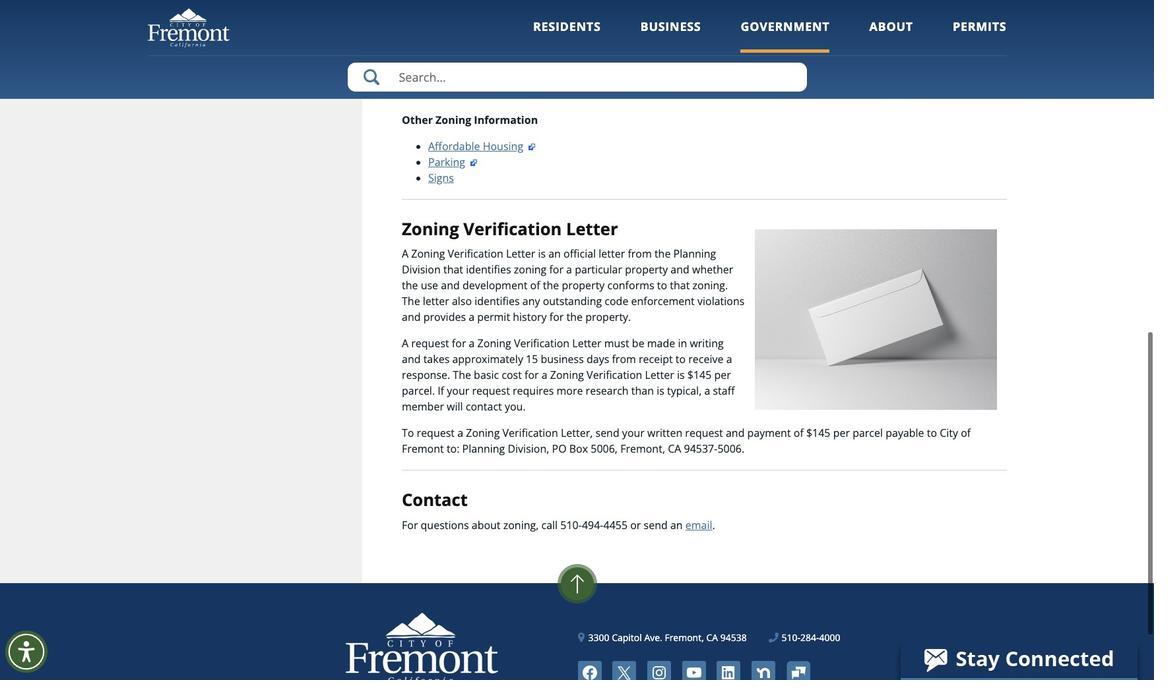 Task type: describe. For each thing, give the bounding box(es) containing it.
a up approximately
[[469, 337, 475, 351]]

whether
[[692, 263, 733, 277]]

box
[[569, 442, 588, 457]]

1 vertical spatial mixed
[[612, 69, 642, 84]]

days
[[587, 353, 609, 367]]

violations
[[697, 294, 745, 309]]

zoning inside a zoning verification letter is an official letter from the planning division that identifies zoning for a particular property and whether the use and development of the property conforms to that zoning. the letter also identifies any outstanding code enforcement violations and provides a permit history for the property.
[[411, 247, 445, 261]]

1 vertical spatial identifies
[[475, 294, 520, 309]]

to request a zoning verification letter, send your written request and payment of $145 per parcel payable to city of fremont to: planning division, po box 5006, fremont, ca 94537-5006.
[[402, 426, 971, 457]]

takes
[[423, 353, 450, 367]]

1 vertical spatial family
[[457, 37, 488, 52]]

zoning.
[[692, 279, 728, 293]]

about link
[[869, 18, 913, 53]]

1 vertical spatial is
[[677, 368, 685, 383]]

affordable
[[428, 139, 480, 153]]

affordable housing parking signs
[[428, 139, 523, 185]]

0 vertical spatial districts
[[552, 21, 592, 36]]

in
[[678, 337, 687, 351]]

response.
[[402, 368, 450, 383]]

zoning,
[[503, 519, 539, 533]]

also
[[452, 294, 472, 309]]

about
[[472, 519, 501, 533]]

single-family residential districts link
[[428, 21, 605, 36]]

2 vertical spatial mixed
[[664, 85, 694, 99]]

footer yt icon image
[[682, 662, 706, 681]]

3300
[[588, 632, 609, 645]]

must
[[604, 337, 629, 351]]

other
[[402, 113, 433, 127]]

0 vertical spatial district
[[484, 53, 519, 68]]

made
[[647, 337, 675, 351]]

written
[[647, 426, 682, 441]]

a down the 'also'
[[469, 310, 474, 325]]

1 vertical spatial district
[[485, 69, 520, 84]]

than
[[631, 384, 654, 399]]

a inside to request a zoning verification letter, send your written request and payment of $145 per parcel payable to city of fremont to: planning division, po box 5006, fremont, ca 94537-5006.
[[457, 426, 463, 441]]

94538
[[720, 632, 747, 645]]

the inside a zoning verification letter is an official letter from the planning division that identifies zoning for a particular property and whether the use and development of the property conforms to that zoning. the letter also identifies any outstanding code enforcement violations and provides a permit history for the property.
[[402, 294, 420, 309]]

510-284-4000 link
[[769, 631, 840, 645]]

city inside single-family residential districts multi-family residential districts downtown district - commercial and mixed use city center district - commercial and mixed use warm springs innovation district - commercial, mixed use, and industrial
[[428, 69, 447, 84]]

request up the fremont
[[417, 426, 455, 441]]

your inside a request for a zoning verification letter must be made in writing and takes approximately 15 business days from receipt to receive a response. the basic cost for a zoning verification letter is $145 per parcel. if your request requires more research than is typical, a staff member will contact you.
[[447, 384, 469, 399]]

94537-
[[684, 442, 718, 457]]

about
[[869, 18, 913, 34]]

5006.
[[717, 442, 744, 457]]

letter up "official"
[[566, 217, 618, 241]]

to
[[402, 426, 414, 441]]

affordable housing link
[[428, 139, 536, 153]]

1 vertical spatial fremont,
[[665, 632, 704, 645]]

downtown district - commercial and mixed use link
[[428, 53, 676, 68]]

verification inside to request a zoning verification letter, send your written request and payment of $145 per parcel payable to city of fremont to: planning division, po box 5006, fremont, ca 94537-5006.
[[502, 426, 558, 441]]

for down 15
[[525, 368, 539, 383]]

warm springs innovation district - commercial, mixed use, and industrial link
[[428, 85, 802, 99]]

0 vertical spatial -
[[522, 53, 525, 68]]

division,
[[508, 442, 549, 457]]

1 vertical spatial commercial
[[529, 69, 588, 84]]

writing
[[690, 337, 724, 351]]

questions
[[421, 519, 469, 533]]

4455
[[603, 519, 628, 533]]

1 horizontal spatial is
[[657, 384, 664, 399]]

commercial,
[[599, 85, 661, 99]]

letter inside a zoning verification letter is an official letter from the planning division that identifies zoning for a particular property and whether the use and development of the property conforms to that zoning. the letter also identifies any outstanding code enforcement violations and provides a permit history for the property.
[[506, 247, 535, 261]]

center
[[449, 69, 482, 84]]

enforcement
[[631, 294, 695, 309]]

residents
[[533, 18, 601, 34]]

an inside a zoning verification letter is an official letter from the planning division that identifies zoning for a particular property and whether the use and development of the property conforms to that zoning. the letter also identifies any outstanding code enforcement violations and provides a permit history for the property.
[[548, 247, 561, 261]]

4000
[[819, 632, 840, 645]]

the inside a request for a zoning verification letter must be made in writing and takes approximately 15 business days from receipt to receive a response. the basic cost for a zoning verification letter is $145 per parcel. if your request requires more research than is typical, a staff member will contact you.
[[453, 368, 471, 383]]

planning inside to request a zoning verification letter, send your written request and payment of $145 per parcel payable to city of fremont to: planning division, po box 5006, fremont, ca 94537-5006.
[[462, 442, 505, 457]]

staff
[[713, 384, 735, 399]]

$145 inside a request for a zoning verification letter must be made in writing and takes approximately 15 business days from receipt to receive a response. the basic cost for a zoning verification letter is $145 per parcel. if your request requires more research than is typical, a staff member will contact you.
[[687, 368, 712, 383]]

and inside to request a zoning verification letter, send your written request and payment of $145 per parcel payable to city of fremont to: planning division, po box 5006, fremont, ca 94537-5006.
[[726, 426, 745, 441]]

particular
[[575, 263, 622, 277]]

for questions about zoning, call 510-494-4455 or send an email .
[[402, 519, 715, 533]]

1 horizontal spatial an
[[670, 519, 683, 533]]

your inside to request a zoning verification letter, send your written request and payment of $145 per parcel payable to city of fremont to: planning division, po box 5006, fremont, ca 94537-5006.
[[622, 426, 645, 441]]

warm
[[428, 85, 458, 99]]

division
[[402, 263, 441, 277]]

5006,
[[591, 442, 618, 457]]

parcel.
[[402, 384, 435, 399]]

stay connected image
[[901, 642, 1136, 679]]

official
[[564, 247, 596, 261]]

1 horizontal spatial that
[[670, 279, 690, 293]]

single-family residential districts multi-family residential districts downtown district - commercial and mixed use city center district - commercial and mixed use warm springs innovation district - commercial, mixed use, and industrial
[[428, 21, 789, 99]]

1 vertical spatial use
[[645, 69, 664, 84]]

business link
[[640, 18, 701, 53]]

1 horizontal spatial of
[[794, 426, 804, 441]]

footer tw icon image
[[613, 662, 636, 681]]

or
[[630, 519, 641, 533]]

typical,
[[667, 384, 702, 399]]

you.
[[505, 400, 526, 415]]

footer ig icon image
[[647, 662, 671, 681]]

cost
[[502, 368, 522, 383]]

510-284-4000
[[782, 632, 840, 645]]

industrial
[[742, 85, 789, 99]]

fremont, inside to request a zoning verification letter, send your written request and payment of $145 per parcel payable to city of fremont to: planning division, po box 5006, fremont, ca 94537-5006.
[[620, 442, 665, 457]]

0 vertical spatial family
[[461, 21, 493, 36]]

outstanding
[[543, 294, 602, 309]]

the up enforcement on the top
[[654, 247, 671, 261]]

1 horizontal spatial property
[[625, 263, 668, 277]]

history
[[513, 310, 547, 325]]

footer fb icon image
[[578, 662, 602, 681]]

zoning letter image
[[755, 229, 997, 411]]

1 vertical spatial -
[[523, 69, 526, 84]]

Search text field
[[347, 63, 807, 92]]

government
[[741, 18, 830, 34]]

a down "official"
[[566, 263, 572, 277]]

494-
[[582, 519, 603, 533]]

2 horizontal spatial of
[[961, 426, 971, 441]]

to:
[[447, 442, 460, 457]]

information
[[474, 113, 538, 127]]

contact
[[402, 489, 468, 512]]

zoning inside to request a zoning verification letter, send your written request and payment of $145 per parcel payable to city of fremont to: planning division, po box 5006, fremont, ca 94537-5006.
[[466, 426, 500, 441]]

receive
[[688, 353, 724, 367]]

from inside a request for a zoning verification letter must be made in writing and takes approximately 15 business days from receipt to receive a response. the basic cost for a zoning verification letter is $145 per parcel. if your request requires more research than is typical, a staff member will contact you.
[[612, 353, 636, 367]]

property.
[[585, 310, 631, 325]]

verification inside a zoning verification letter is an official letter from the planning division that identifies zoning for a particular property and whether the use and development of the property conforms to that zoning. the letter also identifies any outstanding code enforcement violations and provides a permit history for the property.
[[448, 247, 503, 261]]

to inside a zoning verification letter is an official letter from the planning division that identifies zoning for a particular property and whether the use and development of the property conforms to that zoning. the letter also identifies any outstanding code enforcement violations and provides a permit history for the property.
[[657, 279, 667, 293]]

1 vertical spatial 510-
[[782, 632, 800, 645]]

residents link
[[533, 18, 601, 53]]

other zoning information
[[402, 113, 538, 127]]

more
[[557, 384, 583, 399]]

multi-
[[428, 37, 457, 52]]



Task type: vqa. For each thing, say whether or not it's contained in the screenshot.
REPUTATION
no



Task type: locate. For each thing, give the bounding box(es) containing it.
use
[[644, 53, 663, 68], [645, 69, 664, 84]]

ca inside to request a zoning verification letter, send your written request and payment of $145 per parcel payable to city of fremont to: planning division, po box 5006, fremont, ca 94537-5006.
[[668, 442, 681, 457]]

the
[[402, 294, 420, 309], [453, 368, 471, 383]]

$145
[[687, 368, 712, 383], [806, 426, 830, 441]]

request
[[411, 337, 449, 351], [472, 384, 510, 399], [417, 426, 455, 441], [685, 426, 723, 441]]

0 horizontal spatial the
[[402, 294, 420, 309]]

0 horizontal spatial your
[[447, 384, 469, 399]]

a right receive
[[726, 353, 732, 367]]

that right division
[[443, 263, 463, 277]]

call
[[541, 519, 558, 533]]

member
[[402, 400, 444, 415]]

1 vertical spatial send
[[644, 519, 668, 533]]

if
[[438, 384, 444, 399]]

to up enforcement on the top
[[657, 279, 667, 293]]

is up typical,
[[677, 368, 685, 383]]

0 vertical spatial $145
[[687, 368, 712, 383]]

footer nd icon image
[[751, 662, 775, 681]]

planning up whether
[[673, 247, 716, 261]]

1 horizontal spatial $145
[[806, 426, 830, 441]]

ca down written
[[668, 442, 681, 457]]

zoning
[[436, 113, 471, 127], [402, 217, 459, 241], [411, 247, 445, 261], [477, 337, 511, 351], [550, 368, 584, 383], [466, 426, 500, 441]]

1 vertical spatial districts
[[548, 37, 588, 52]]

ave.
[[644, 632, 662, 645]]

510- up the footer my icon
[[782, 632, 800, 645]]

district up 'innovation'
[[485, 69, 520, 84]]

0 horizontal spatial per
[[714, 368, 731, 383]]

0 horizontal spatial that
[[443, 263, 463, 277]]

0 vertical spatial a
[[402, 247, 409, 261]]

- left commercial,
[[593, 85, 596, 99]]

1 vertical spatial that
[[670, 279, 690, 293]]

residential down single-family residential districts "link"
[[491, 37, 545, 52]]

from down the must
[[612, 353, 636, 367]]

commercial down downtown district - commercial and mixed use "link"
[[529, 69, 588, 84]]

1 vertical spatial letter
[[423, 294, 449, 309]]

0 horizontal spatial $145
[[687, 368, 712, 383]]

a for a zoning verification letter is an official letter from the planning division that identifies zoning for a particular property and whether the use and development of the property conforms to that zoning. the letter also identifies any outstanding code enforcement violations and provides a permit history for the property.
[[402, 247, 409, 261]]

2 a from the top
[[402, 337, 409, 351]]

use up commercial,
[[645, 69, 664, 84]]

parcel
[[853, 426, 883, 441]]

1 horizontal spatial city
[[940, 426, 958, 441]]

letter,
[[561, 426, 593, 441]]

1 horizontal spatial letter
[[599, 247, 625, 261]]

1 horizontal spatial the
[[453, 368, 471, 383]]

from
[[628, 247, 652, 261], [612, 353, 636, 367]]

use,
[[696, 85, 718, 99]]

po
[[552, 442, 567, 457]]

business
[[640, 18, 701, 34]]

per
[[714, 368, 731, 383], [833, 426, 850, 441]]

from up the conforms at the right
[[628, 247, 652, 261]]

a up division
[[402, 247, 409, 261]]

use
[[421, 279, 438, 293]]

0 vertical spatial per
[[714, 368, 731, 383]]

per inside to request a zoning verification letter, send your written request and payment of $145 per parcel payable to city of fremont to: planning division, po box 5006, fremont, ca 94537-5006.
[[833, 426, 850, 441]]

1 a from the top
[[402, 247, 409, 261]]

district
[[484, 53, 519, 68], [485, 69, 520, 84], [555, 85, 590, 99]]

to
[[657, 279, 667, 293], [676, 353, 686, 367], [927, 426, 937, 441]]

1 vertical spatial planning
[[462, 442, 505, 457]]

business
[[541, 353, 584, 367]]

1 horizontal spatial per
[[833, 426, 850, 441]]

3300 capitol ave. fremont, ca 94538
[[588, 632, 747, 645]]

is up the zoning
[[538, 247, 546, 261]]

15
[[526, 353, 538, 367]]

1 horizontal spatial 510-
[[782, 632, 800, 645]]

your left written
[[622, 426, 645, 441]]

a up requires
[[542, 368, 547, 383]]

approximately
[[452, 353, 523, 367]]

payable
[[886, 426, 924, 441]]

0 vertical spatial letter
[[599, 247, 625, 261]]

0 vertical spatial 510-
[[560, 519, 582, 533]]

single-
[[428, 21, 461, 36]]

permits
[[953, 18, 1007, 34]]

identifies down development
[[475, 294, 520, 309]]

a zoning verification letter is an official letter from the planning division that identifies zoning for a particular property and whether the use and development of the property conforms to that zoning. the letter also identifies any outstanding code enforcement violations and provides a permit history for the property.
[[402, 247, 745, 325]]

a
[[402, 247, 409, 261], [402, 337, 409, 351]]

requires
[[513, 384, 554, 399]]

0 horizontal spatial of
[[530, 279, 540, 293]]

fremont
[[402, 442, 444, 457]]

city up warm
[[428, 69, 447, 84]]

0 vertical spatial residential
[[495, 21, 549, 36]]

send right or
[[644, 519, 668, 533]]

0 vertical spatial ca
[[668, 442, 681, 457]]

510-
[[560, 519, 582, 533], [782, 632, 800, 645]]

letter
[[599, 247, 625, 261], [423, 294, 449, 309]]

1 horizontal spatial send
[[644, 519, 668, 533]]

the down the zoning
[[543, 279, 559, 293]]

property
[[625, 263, 668, 277], [562, 279, 605, 293]]

conforms
[[607, 279, 654, 293]]

property up the conforms at the right
[[625, 263, 668, 277]]

footer li icon image
[[717, 662, 740, 681]]

1 vertical spatial city
[[940, 426, 958, 441]]

verification up the zoning
[[463, 217, 562, 241]]

1 horizontal spatial ca
[[706, 632, 718, 645]]

of right payable
[[961, 426, 971, 441]]

research
[[586, 384, 629, 399]]

0 vertical spatial mixed
[[612, 53, 642, 68]]

footer my icon image
[[786, 662, 810, 681]]

is
[[538, 247, 546, 261], [677, 368, 685, 383], [657, 384, 664, 399]]

1 horizontal spatial to
[[676, 353, 686, 367]]

letter
[[566, 217, 618, 241], [506, 247, 535, 261], [572, 337, 601, 351], [645, 368, 674, 383]]

planning inside a zoning verification letter is an official letter from the planning division that identifies zoning for a particular property and whether the use and development of the property conforms to that zoning. the letter also identifies any outstanding code enforcement violations and provides a permit history for the property.
[[673, 247, 716, 261]]

provides
[[423, 310, 466, 325]]

that
[[443, 263, 463, 277], [670, 279, 690, 293]]

family
[[461, 21, 493, 36], [457, 37, 488, 52]]

a inside a request for a zoning verification letter must be made in writing and takes approximately 15 business days from receipt to receive a response. the basic cost for a zoning verification letter is $145 per parcel. if your request requires more research than is typical, a staff member will contact you.
[[402, 337, 409, 351]]

a inside a zoning verification letter is an official letter from the planning division that identifies zoning for a particular property and whether the use and development of the property conforms to that zoning. the letter also identifies any outstanding code enforcement violations and provides a permit history for the property.
[[402, 247, 409, 261]]

284-
[[800, 632, 819, 645]]

development
[[462, 279, 527, 293]]

the left basic
[[453, 368, 471, 383]]

of right payment
[[794, 426, 804, 441]]

request up '94537-'
[[685, 426, 723, 441]]

$145 down receive
[[687, 368, 712, 383]]

districts up downtown district - commercial and mixed use "link"
[[552, 21, 592, 36]]

commercial
[[528, 53, 587, 68], [529, 69, 588, 84]]

parking
[[428, 155, 465, 169]]

for
[[549, 263, 563, 277], [549, 310, 564, 325], [452, 337, 466, 351], [525, 368, 539, 383]]

0 horizontal spatial city
[[428, 69, 447, 84]]

a request for a zoning verification letter must be made in writing and takes approximately 15 business days from receipt to receive a response. the basic cost for a zoning verification letter is $145 per parcel. if your request requires more research than is typical, a staff member will contact you.
[[402, 337, 735, 415]]

per left 'parcel'
[[833, 426, 850, 441]]

0 vertical spatial identifies
[[466, 263, 511, 277]]

planning right to:
[[462, 442, 505, 457]]

0 vertical spatial is
[[538, 247, 546, 261]]

- up 'innovation'
[[523, 69, 526, 84]]

receipt
[[639, 353, 673, 367]]

the down outstanding
[[566, 310, 583, 325]]

ca left 94538
[[706, 632, 718, 645]]

0 vertical spatial commercial
[[528, 53, 587, 68]]

2 vertical spatial is
[[657, 384, 664, 399]]

a
[[566, 263, 572, 277], [469, 310, 474, 325], [469, 337, 475, 351], [726, 353, 732, 367], [542, 368, 547, 383], [704, 384, 710, 399], [457, 426, 463, 441]]

0 horizontal spatial property
[[562, 279, 605, 293]]

0 horizontal spatial letter
[[423, 294, 449, 309]]

email
[[685, 519, 712, 533]]

0 vertical spatial the
[[402, 294, 420, 309]]

.
[[712, 519, 715, 533]]

commercial up 'city center district - commercial and mixed use' link
[[528, 53, 587, 68]]

request down basic
[[472, 384, 510, 399]]

a left staff
[[704, 384, 710, 399]]

residential up multi-family residential districts link
[[495, 21, 549, 36]]

payment
[[747, 426, 791, 441]]

will
[[447, 400, 463, 415]]

a up to:
[[457, 426, 463, 441]]

0 horizontal spatial is
[[538, 247, 546, 261]]

-
[[522, 53, 525, 68], [523, 69, 526, 84], [593, 85, 596, 99]]

- down multi-family residential districts link
[[522, 53, 525, 68]]

0 vertical spatial fremont,
[[620, 442, 665, 457]]

of inside a zoning verification letter is an official letter from the planning division that identifies zoning for a particular property and whether the use and development of the property conforms to that zoning. the letter also identifies any outstanding code enforcement violations and provides a permit history for the property.
[[530, 279, 540, 293]]

for right the zoning
[[549, 263, 563, 277]]

2 horizontal spatial to
[[927, 426, 937, 441]]

a up response.
[[402, 337, 409, 351]]

property up outstanding
[[562, 279, 605, 293]]

1 horizontal spatial your
[[622, 426, 645, 441]]

letter up 'particular'
[[599, 247, 625, 261]]

the
[[654, 247, 671, 261], [402, 279, 418, 293], [543, 279, 559, 293], [566, 310, 583, 325]]

0 horizontal spatial to
[[657, 279, 667, 293]]

that up enforcement on the top
[[670, 279, 690, 293]]

2 horizontal spatial is
[[677, 368, 685, 383]]

downtown
[[428, 53, 482, 68]]

$145 inside to request a zoning verification letter, send your written request and payment of $145 per parcel payable to city of fremont to: planning division, po box 5006, fremont, ca 94537-5006.
[[806, 426, 830, 441]]

1 vertical spatial ca
[[706, 632, 718, 645]]

0 vertical spatial from
[[628, 247, 652, 261]]

your
[[447, 384, 469, 399], [622, 426, 645, 441]]

1 vertical spatial your
[[622, 426, 645, 441]]

any
[[522, 294, 540, 309]]

0 vertical spatial send
[[595, 426, 619, 441]]

city inside to request a zoning verification letter, send your written request and payment of $145 per parcel payable to city of fremont to: planning division, po box 5006, fremont, ca 94537-5006.
[[940, 426, 958, 441]]

a for a request for a zoning verification letter must be made in writing and takes approximately 15 business days from receipt to receive a response. the basic cost for a zoning verification letter is $145 per parcel. if your request requires more research than is typical, a staff member will contact you.
[[402, 337, 409, 351]]

district down 'city center district - commercial and mixed use' link
[[555, 85, 590, 99]]

letter up the days
[[572, 337, 601, 351]]

to inside a request for a zoning verification letter must be made in writing and takes approximately 15 business days from receipt to receive a response. the basic cost for a zoning verification letter is $145 per parcel. if your request requires more research than is typical, a staff member will contact you.
[[676, 353, 686, 367]]

parking link
[[428, 155, 478, 169]]

to right payable
[[927, 426, 937, 441]]

the down division
[[402, 294, 420, 309]]

1 vertical spatial the
[[453, 368, 471, 383]]

innovation
[[500, 85, 553, 99]]

is right than
[[657, 384, 664, 399]]

residential
[[495, 21, 549, 36], [491, 37, 545, 52]]

springs
[[461, 85, 497, 99]]

1 vertical spatial property
[[562, 279, 605, 293]]

1 horizontal spatial planning
[[673, 247, 716, 261]]

capitol
[[612, 632, 642, 645]]

510- right call
[[560, 519, 582, 533]]

0 horizontal spatial an
[[548, 247, 561, 261]]

verification up development
[[448, 247, 503, 261]]

0 horizontal spatial send
[[595, 426, 619, 441]]

1 vertical spatial $145
[[806, 426, 830, 441]]

0 vertical spatial your
[[447, 384, 469, 399]]

0 horizontal spatial ca
[[668, 442, 681, 457]]

per up staff
[[714, 368, 731, 383]]

for down provides
[[452, 337, 466, 351]]

identifies up development
[[466, 263, 511, 277]]

0 vertical spatial an
[[548, 247, 561, 261]]

0 vertical spatial property
[[625, 263, 668, 277]]

send inside to request a zoning verification letter, send your written request and payment of $145 per parcel payable to city of fremont to: planning division, po box 5006, fremont, ca 94537-5006.
[[595, 426, 619, 441]]

basic
[[474, 368, 499, 383]]

1 vertical spatial a
[[402, 337, 409, 351]]

1 vertical spatial residential
[[491, 37, 545, 52]]

for down outstanding
[[549, 310, 564, 325]]

1 vertical spatial an
[[670, 519, 683, 533]]

verification up research
[[587, 368, 642, 383]]

to down in
[[676, 353, 686, 367]]

city right payable
[[940, 426, 958, 441]]

fremont, down written
[[620, 442, 665, 457]]

use down business link at right top
[[644, 53, 663, 68]]

is inside a zoning verification letter is an official letter from the planning division that identifies zoning for a particular property and whether the use and development of the property conforms to that zoning. the letter also identifies any outstanding code enforcement violations and provides a permit history for the property.
[[538, 247, 546, 261]]

and inside a request for a zoning verification letter must be made in writing and takes approximately 15 business days from receipt to receive a response. the basic cost for a zoning verification letter is $145 per parcel. if your request requires more research than is typical, a staff member will contact you.
[[402, 353, 421, 367]]

to inside to request a zoning verification letter, send your written request and payment of $145 per parcel payable to city of fremont to: planning division, po box 5006, fremont, ca 94537-5006.
[[927, 426, 937, 441]]

2 vertical spatial district
[[555, 85, 590, 99]]

from inside a zoning verification letter is an official letter from the planning division that identifies zoning for a particular property and whether the use and development of the property conforms to that zoning. the letter also identifies any outstanding code enforcement violations and provides a permit history for the property.
[[628, 247, 652, 261]]

0 horizontal spatial 510-
[[560, 519, 582, 533]]

verification up 15
[[514, 337, 570, 351]]

1 vertical spatial from
[[612, 353, 636, 367]]

verification up division,
[[502, 426, 558, 441]]

3300 capitol ave. fremont, ca 94538 link
[[578, 631, 747, 645]]

an left "official"
[[548, 247, 561, 261]]

code
[[605, 294, 628, 309]]

2 vertical spatial to
[[927, 426, 937, 441]]

contact
[[466, 400, 502, 415]]

per inside a request for a zoning verification letter must be made in writing and takes approximately 15 business days from receipt to receive a response. the basic cost for a zoning verification letter is $145 per parcel. if your request requires more research than is typical, a staff member will contact you.
[[714, 368, 731, 383]]

city center district - commercial and mixed use link
[[428, 69, 677, 84]]

0 horizontal spatial planning
[[462, 442, 505, 457]]

the down division
[[402, 279, 418, 293]]

an left email link
[[670, 519, 683, 533]]

1 vertical spatial to
[[676, 353, 686, 367]]

permits link
[[953, 18, 1007, 53]]

0 vertical spatial planning
[[673, 247, 716, 261]]

send
[[595, 426, 619, 441], [644, 519, 668, 533]]

0 vertical spatial use
[[644, 53, 663, 68]]

send up 5006,
[[595, 426, 619, 441]]

0 vertical spatial that
[[443, 263, 463, 277]]

your up will
[[447, 384, 469, 399]]

letter down receipt in the bottom of the page
[[645, 368, 674, 383]]

permit
[[477, 310, 510, 325]]

mixed
[[612, 53, 642, 68], [612, 69, 642, 84], [664, 85, 694, 99]]

housing
[[483, 139, 523, 153]]

districts down residents
[[548, 37, 588, 52]]

of
[[530, 279, 540, 293], [794, 426, 804, 441], [961, 426, 971, 441]]

email link
[[685, 519, 712, 533]]

fremont, right ave.
[[665, 632, 704, 645]]

request up takes
[[411, 337, 449, 351]]

1 vertical spatial per
[[833, 426, 850, 441]]

0 vertical spatial city
[[428, 69, 447, 84]]

0 vertical spatial to
[[657, 279, 667, 293]]

verification
[[463, 217, 562, 241], [448, 247, 503, 261], [514, 337, 570, 351], [587, 368, 642, 383], [502, 426, 558, 441]]

2 vertical spatial -
[[593, 85, 596, 99]]

of up any
[[530, 279, 540, 293]]

$145 right payment
[[806, 426, 830, 441]]

letter up the zoning
[[506, 247, 535, 261]]

letter down use
[[423, 294, 449, 309]]

district down multi-family residential districts link
[[484, 53, 519, 68]]



